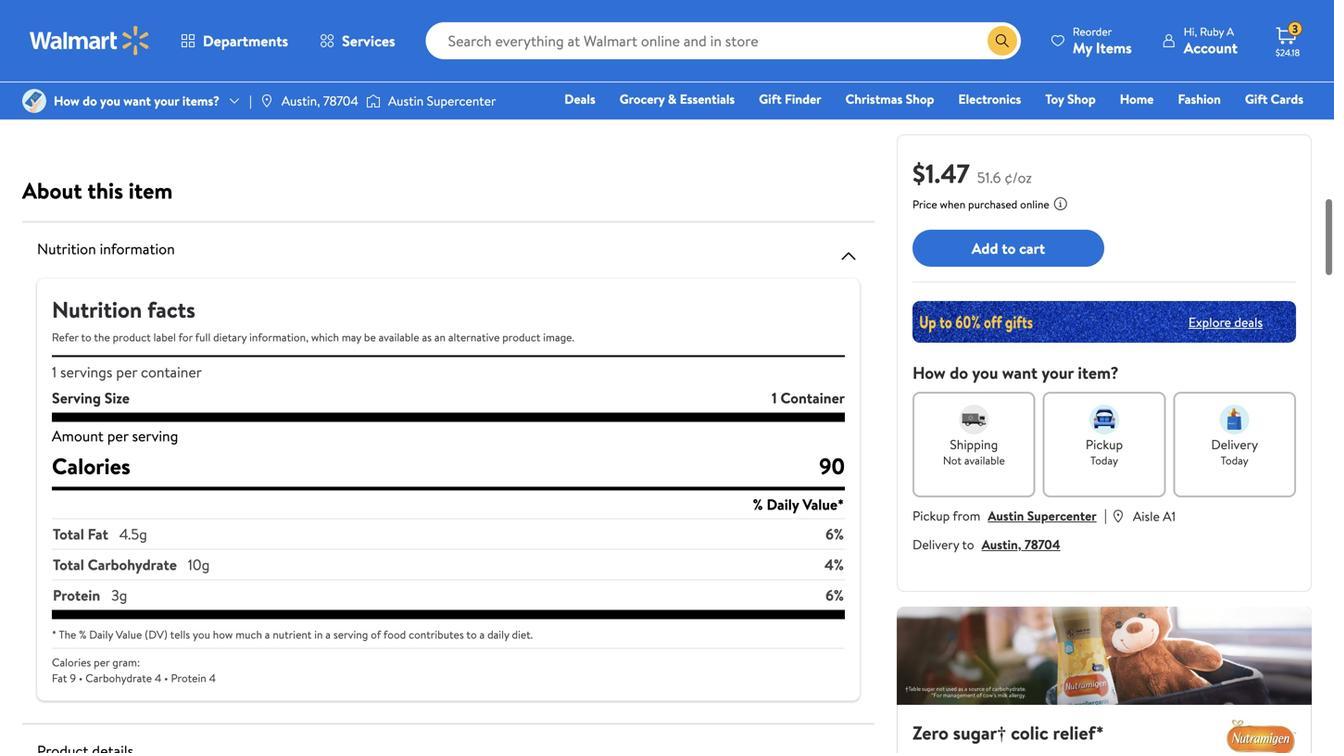 Task type: locate. For each thing, give the bounding box(es) containing it.
1 horizontal spatial •
[[164, 671, 168, 686]]

daily left value*
[[767, 495, 799, 515]]

1 horizontal spatial austin,
[[982, 536, 1022, 554]]

your left items?
[[154, 92, 179, 110]]

| left the aisle
[[1105, 505, 1108, 526]]

in
[[314, 627, 323, 643]]

0 horizontal spatial want
[[124, 92, 151, 110]]

today inside delivery today
[[1221, 453, 1249, 469]]

container down "label"
[[141, 362, 202, 382]]

walmart+
[[1249, 116, 1304, 134]]

fat left "9"
[[52, 671, 67, 686]]

0 vertical spatial you
[[100, 92, 120, 110]]

serving left 'of'
[[334, 627, 368, 643]]

0 vertical spatial 78704
[[323, 92, 359, 110]]

2 today from the left
[[1221, 453, 1249, 469]]

% left value*
[[753, 495, 763, 515]]

nutrition information image
[[838, 245, 860, 267]]

1 horizontal spatial gift
[[1246, 90, 1268, 108]]

fashion
[[1179, 90, 1222, 108]]

% daily value*
[[753, 495, 844, 515]]

*
[[52, 627, 57, 643]]

austin, down departments
[[282, 92, 320, 110]]

6% for 3g
[[826, 585, 844, 606]]

do
[[83, 92, 97, 110], [950, 362, 969, 385]]

1 shop from the left
[[906, 90, 935, 108]]

your left item?
[[1042, 362, 1074, 385]]

container up 90
[[781, 388, 845, 408]]

1 vertical spatial total
[[53, 555, 84, 575]]

today
[[1091, 453, 1119, 469], [1221, 453, 1249, 469]]

your
[[154, 92, 179, 110], [1042, 362, 1074, 385]]

value
[[116, 627, 142, 643]]

1 gift from the left
[[759, 90, 782, 108]]

3g
[[111, 585, 127, 606]]

% right 'the'
[[79, 627, 87, 643]]

information
[[100, 239, 175, 259]]

delivery down services dropdown button
[[286, 78, 326, 94]]

1 vertical spatial protein
[[171, 671, 206, 686]]

serving down 1  servings per container
[[132, 426, 178, 446]]

christmas
[[846, 90, 903, 108]]

0 horizontal spatial product
[[113, 330, 151, 345]]

1 horizontal spatial do
[[950, 362, 969, 385]]

protein down tells
[[171, 671, 206, 686]]

price when purchased online
[[913, 197, 1050, 212]]

a right much
[[265, 627, 270, 643]]

add to cart button
[[913, 230, 1105, 267]]

gift for finder
[[759, 90, 782, 108]]

gift left finder
[[759, 90, 782, 108]]

0 vertical spatial fat
[[88, 524, 108, 545]]

1 horizontal spatial available
[[965, 453, 1006, 469]]

total down total fat
[[53, 555, 84, 575]]

my
[[1073, 38, 1093, 58]]

how down "walmart" image
[[54, 92, 80, 110]]

1 today from the left
[[1091, 453, 1119, 469]]

4 right gram:
[[155, 671, 162, 686]]

do for how do you want your item?
[[950, 362, 969, 385]]

carbohydrate inside calories per gram: fat 9 • carbohydrate 4 • protein 4
[[85, 671, 152, 686]]

nutrition inside nutrition facts refer to the product label for full dietary information, which may be available as an alternative product image.
[[52, 294, 142, 325]]

3 a from the left
[[480, 627, 485, 643]]

be
[[364, 330, 376, 345]]

protein
[[53, 585, 100, 606], [171, 671, 206, 686]]

1 horizontal spatial protein
[[171, 671, 206, 686]]

calories down 'the'
[[52, 655, 91, 671]]

pickup inside pickup from austin supercenter |
[[913, 507, 950, 525]]

0 vertical spatial calories
[[52, 451, 131, 482]]

1 vertical spatial 6%
[[826, 585, 844, 606]]

1 horizontal spatial daily
[[767, 495, 799, 515]]

1 horizontal spatial you
[[193, 627, 210, 643]]

available left "as"
[[379, 330, 420, 345]]

how for how do you want your items?
[[54, 92, 80, 110]]

protein inside calories per gram: fat 9 • carbohydrate 4 • protein 4
[[171, 671, 206, 686]]

shop right toy
[[1068, 90, 1096, 108]]

carbohydrate down value
[[85, 671, 152, 686]]

nutrition
[[37, 239, 96, 259], [52, 294, 142, 325]]

gift inside gift cards registry
[[1246, 90, 1268, 108]]

you
[[100, 92, 120, 110], [973, 362, 999, 385], [193, 627, 210, 643]]

12
[[725, 48, 734, 63]]

per inside calories per gram: fat 9 • carbohydrate 4 • protein 4
[[94, 655, 110, 671]]

how up not
[[913, 362, 946, 385]]

1 vertical spatial per
[[94, 655, 110, 671]]

nutrition up 'the'
[[52, 294, 142, 325]]

want for items?
[[124, 92, 151, 110]]

nutrition down the about at the top left of page
[[37, 239, 96, 259]]

3
[[1293, 21, 1299, 37]]

per down size
[[107, 426, 129, 446]]

1 vertical spatial calories
[[52, 655, 91, 671]]

deals
[[565, 90, 596, 108]]

0 vertical spatial total
[[53, 524, 84, 545]]

 image down "walmart" image
[[22, 89, 46, 113]]

1 vertical spatial available
[[965, 453, 1006, 469]]

0 vertical spatial available
[[379, 330, 420, 345]]

per left gram:
[[94, 655, 110, 671]]

0 horizontal spatial fat
[[52, 671, 67, 686]]

4
[[155, 671, 162, 686], [209, 671, 216, 686]]

product left image.
[[503, 330, 541, 345]]

austin inside pickup from austin supercenter |
[[988, 507, 1025, 525]]

(dv)
[[145, 627, 168, 643]]

1 calories from the top
[[52, 451, 131, 482]]

austin, 78704 button
[[982, 536, 1061, 554]]

walmart+ link
[[1241, 115, 1313, 135]]

shop for toy shop
[[1068, 90, 1096, 108]]

product group containing 45
[[26, 0, 198, 104]]

austin,
[[282, 92, 320, 110], [982, 536, 1022, 554]]

1 horizontal spatial |
[[1105, 505, 1108, 526]]

calories down amount
[[52, 451, 131, 482]]

fashion link
[[1170, 89, 1230, 109]]

shipping
[[950, 436, 999, 454]]

0 vertical spatial daily
[[767, 495, 799, 515]]

2 vertical spatial you
[[193, 627, 210, 643]]

delivery
[[73, 78, 113, 94], [286, 78, 326, 94], [499, 78, 539, 94], [712, 78, 753, 94], [1212, 436, 1259, 454], [913, 536, 960, 554]]

servings
[[60, 362, 113, 382]]

1 horizontal spatial serving
[[334, 627, 368, 643]]

6% for 4.5g
[[826, 524, 844, 545]]

carbohydrate down 4.5g
[[88, 555, 177, 575]]

 image
[[22, 89, 46, 113], [259, 94, 274, 108]]

1 vertical spatial how
[[913, 362, 946, 385]]

legal information image
[[1054, 197, 1068, 211]]

how for how do you want your item?
[[913, 362, 946, 385]]

product group containing 12
[[666, 0, 838, 104]]

4.5g
[[119, 524, 147, 545]]

1 vertical spatial supercenter
[[1028, 507, 1097, 525]]

1 container
[[772, 388, 845, 408]]

delivery down "69"
[[499, 78, 539, 94]]

to inside nutrition facts refer to the product label for full dietary information, which may be available as an alternative product image.
[[81, 330, 92, 345]]

0 horizontal spatial do
[[83, 92, 97, 110]]

search icon image
[[995, 33, 1010, 48]]

finder
[[785, 90, 822, 108]]

gift
[[759, 90, 782, 108], [1246, 90, 1268, 108]]

6% down 4%
[[826, 585, 844, 606]]

add to cart
[[972, 238, 1046, 258]]

reorder
[[1073, 24, 1113, 39]]

0 horizontal spatial you
[[100, 92, 120, 110]]

total fat
[[53, 524, 108, 545]]

calories inside calories per gram: fat 9 • carbohydrate 4 • protein 4
[[52, 655, 91, 671]]

2 a from the left
[[326, 627, 331, 643]]

daily left value
[[89, 627, 113, 643]]

 image
[[366, 92, 381, 110]]

1 horizontal spatial want
[[1003, 362, 1038, 385]]

gift finder
[[759, 90, 822, 108]]

you up 'intent image for shipping'
[[973, 362, 999, 385]]

hi, ruby a account
[[1184, 24, 1238, 58]]

per
[[107, 426, 129, 446], [94, 655, 110, 671]]

austin up austin, 78704 button on the right of the page
[[988, 507, 1025, 525]]

shop inside "link"
[[906, 90, 935, 108]]

1 product from the left
[[113, 330, 151, 345]]

0 horizontal spatial 4
[[155, 671, 162, 686]]

want left items?
[[124, 92, 151, 110]]

0 vertical spatial nutrition
[[37, 239, 96, 259]]

amount per serving
[[52, 426, 178, 446]]

available inside nutrition facts refer to the product label for full dietary information, which may be available as an alternative product image.
[[379, 330, 420, 345]]

food
[[384, 627, 406, 643]]

0 vertical spatial want
[[124, 92, 151, 110]]

0 horizontal spatial daily
[[89, 627, 113, 643]]

fat inside calories per gram: fat 9 • carbohydrate 4 • protein 4
[[52, 671, 67, 686]]

intent image for delivery image
[[1220, 405, 1250, 435]]

0 horizontal spatial gift
[[759, 90, 782, 108]]

1 product group from the left
[[26, 0, 198, 104]]

1 horizontal spatial austin
[[988, 507, 1025, 525]]

1 horizontal spatial fat
[[88, 524, 108, 545]]

0 horizontal spatial serving
[[132, 426, 178, 446]]

a
[[265, 627, 270, 643], [326, 627, 331, 643], [480, 627, 485, 643]]

nutrition information
[[37, 239, 175, 259]]

0 vertical spatial your
[[154, 92, 179, 110]]

carbohydrate
[[88, 555, 177, 575], [85, 671, 152, 686]]

1 vertical spatial do
[[950, 362, 969, 385]]

0 vertical spatial serving
[[132, 426, 178, 446]]

1 total from the top
[[53, 524, 84, 545]]

your for item?
[[1042, 362, 1074, 385]]

1 horizontal spatial how
[[913, 362, 946, 385]]

to down from
[[963, 536, 975, 554]]

gift left cards on the right of the page
[[1246, 90, 1268, 108]]

to left daily
[[467, 627, 477, 643]]

1 vertical spatial serving
[[334, 627, 368, 643]]

total
[[53, 524, 84, 545], [53, 555, 84, 575]]

1 vertical spatial 78704
[[1025, 536, 1061, 554]]

0 horizontal spatial 1
[[52, 362, 57, 382]]

| right items?
[[249, 92, 252, 110]]

0 vertical spatial per
[[107, 426, 129, 446]]

to left 'the'
[[81, 330, 92, 345]]

0 vertical spatial %
[[753, 495, 763, 515]]

electronics
[[959, 90, 1022, 108]]

supercenter
[[427, 92, 496, 110], [1028, 507, 1097, 525]]

0 horizontal spatial how
[[54, 92, 80, 110]]

0 horizontal spatial a
[[265, 627, 270, 643]]

0 horizontal spatial •
[[79, 671, 83, 686]]

4 product group from the left
[[666, 0, 838, 104]]

today down intent image for delivery
[[1221, 453, 1249, 469]]

a left daily
[[480, 627, 485, 643]]

0 vertical spatial austin
[[388, 92, 424, 110]]

intent image for shipping image
[[960, 405, 989, 435]]

want
[[124, 92, 151, 110], [1003, 362, 1038, 385]]

2 product group from the left
[[239, 0, 412, 104]]

product group
[[26, 0, 198, 104], [239, 0, 412, 104], [452, 0, 625, 104], [666, 0, 838, 104]]

a right in
[[326, 627, 331, 643]]

0 vertical spatial supercenter
[[427, 92, 496, 110]]

0 vertical spatial austin,
[[282, 92, 320, 110]]

• right "9"
[[79, 671, 83, 686]]

calories for calories
[[52, 451, 131, 482]]

1 horizontal spatial  image
[[259, 94, 274, 108]]

78704 down austin supercenter button
[[1025, 536, 1061, 554]]

up to sixty percent off deals. shop now. image
[[913, 301, 1297, 343]]

1 horizontal spatial product
[[503, 330, 541, 345]]

1
[[52, 362, 57, 382], [772, 388, 777, 408]]

per for amount
[[107, 426, 129, 446]]

refer
[[52, 330, 79, 345]]

0 horizontal spatial |
[[249, 92, 252, 110]]

69
[[512, 48, 524, 63]]

value*
[[803, 495, 844, 515]]

1 horizontal spatial container
[[781, 388, 845, 408]]

services
[[342, 31, 395, 51]]

0 horizontal spatial austin
[[388, 92, 424, 110]]

do for how do you want your items?
[[83, 92, 97, 110]]

2 calories from the top
[[52, 655, 91, 671]]

you down "walmart" image
[[100, 92, 120, 110]]

purchased
[[969, 197, 1018, 212]]

do up 'intent image for shipping'
[[950, 362, 969, 385]]

departments button
[[165, 19, 304, 63]]

1 horizontal spatial your
[[1042, 362, 1074, 385]]

product right 'the'
[[113, 330, 151, 345]]

6% up 4%
[[826, 524, 844, 545]]

1 vertical spatial you
[[973, 362, 999, 385]]

1 vertical spatial |
[[1105, 505, 1108, 526]]

1 horizontal spatial shop
[[1068, 90, 1096, 108]]

1 6% from the top
[[826, 524, 844, 545]]

cart
[[1020, 238, 1046, 258]]

78704 down services dropdown button
[[323, 92, 359, 110]]

supercenter inside pickup from austin supercenter |
[[1028, 507, 1097, 525]]

Search search field
[[426, 22, 1021, 59]]

 image left austin, 78704
[[259, 94, 274, 108]]

total up the total carbohydrate
[[53, 524, 84, 545]]

container
[[141, 362, 202, 382], [781, 388, 845, 408]]

1 vertical spatial nutrition
[[52, 294, 142, 325]]

0 horizontal spatial 78704
[[323, 92, 359, 110]]

1 horizontal spatial supercenter
[[1028, 507, 1097, 525]]

0 vertical spatial container
[[141, 362, 202, 382]]

serving
[[132, 426, 178, 446], [334, 627, 368, 643]]

1 vertical spatial container
[[781, 388, 845, 408]]

you for how do you want your item?
[[973, 362, 999, 385]]

0 vertical spatial 6%
[[826, 524, 844, 545]]

protein up 'the'
[[53, 585, 100, 606]]

item
[[129, 175, 173, 206]]

alternative
[[449, 330, 500, 345]]

1 vertical spatial 1
[[772, 388, 777, 408]]

0 vertical spatial do
[[83, 92, 97, 110]]

0 horizontal spatial  image
[[22, 89, 46, 113]]

1 horizontal spatial today
[[1221, 453, 1249, 469]]

2 shop from the left
[[1068, 90, 1096, 108]]

1 horizontal spatial 4
[[209, 671, 216, 686]]

2 total from the top
[[53, 555, 84, 575]]

gift cards registry
[[1091, 90, 1304, 134]]

0 horizontal spatial container
[[141, 362, 202, 382]]

austin, down pickup from austin supercenter |
[[982, 536, 1022, 554]]

you right tells
[[193, 627, 210, 643]]

1 4 from the left
[[155, 671, 162, 686]]

3 product group from the left
[[452, 0, 625, 104]]

51.6
[[978, 167, 1001, 188]]

1 vertical spatial carbohydrate
[[85, 671, 152, 686]]

pickup
[[30, 78, 62, 94], [243, 78, 275, 94], [456, 78, 488, 94], [669, 78, 701, 94], [1086, 436, 1124, 454], [913, 507, 950, 525]]

nutrient
[[273, 627, 312, 643]]

walmart image
[[30, 26, 150, 56]]

1 vertical spatial %
[[79, 627, 87, 643]]

do down 45
[[83, 92, 97, 110]]

how
[[54, 92, 80, 110], [913, 362, 946, 385]]

gift for cards
[[1246, 90, 1268, 108]]

as
[[422, 330, 432, 345]]

0 horizontal spatial shop
[[906, 90, 935, 108]]

austin
[[388, 92, 424, 110], [988, 507, 1025, 525]]

2 6% from the top
[[826, 585, 844, 606]]

1 vertical spatial austin
[[988, 507, 1025, 525]]

toy
[[1046, 90, 1065, 108]]

4%
[[825, 555, 844, 575]]

shop right "christmas"
[[906, 90, 935, 108]]

2 horizontal spatial a
[[480, 627, 485, 643]]

calories for calories per gram: fat 9 • carbohydrate 4 • protein 4
[[52, 655, 91, 671]]

0 vertical spatial 1
[[52, 362, 57, 382]]

this
[[87, 175, 123, 206]]

one
[[1162, 116, 1190, 134]]

calories per gram: fat 9 • carbohydrate 4 • protein 4
[[52, 655, 216, 686]]

0 horizontal spatial today
[[1091, 453, 1119, 469]]

want left item?
[[1003, 362, 1038, 385]]

contributes
[[409, 627, 464, 643]]

• right gram:
[[164, 671, 168, 686]]

4 down how
[[209, 671, 216, 686]]

1 horizontal spatial 1
[[772, 388, 777, 408]]

2 horizontal spatial you
[[973, 362, 999, 385]]

fat up the total carbohydrate
[[88, 524, 108, 545]]

today inside pickup today
[[1091, 453, 1119, 469]]

&
[[668, 90, 677, 108]]

0 vertical spatial how
[[54, 92, 80, 110]]

your for items?
[[154, 92, 179, 110]]

austin down services
[[388, 92, 424, 110]]

to left "cart"
[[1002, 238, 1016, 258]]

1 vertical spatial fat
[[52, 671, 67, 686]]

0 vertical spatial protein
[[53, 585, 100, 606]]

to inside button
[[1002, 238, 1016, 258]]

0 horizontal spatial your
[[154, 92, 179, 110]]

2 gift from the left
[[1246, 90, 1268, 108]]

per for calories
[[94, 655, 110, 671]]

explore
[[1189, 313, 1232, 331]]

available right not
[[965, 453, 1006, 469]]

today down intent image for pickup
[[1091, 453, 1119, 469]]

1 vertical spatial want
[[1003, 362, 1038, 385]]



Task type: vqa. For each thing, say whether or not it's contained in the screenshot.


Task type: describe. For each thing, give the bounding box(es) containing it.
austin supercenter
[[388, 92, 496, 110]]

for
[[179, 330, 193, 345]]

items?
[[182, 92, 220, 110]]

today for pickup
[[1091, 453, 1119, 469]]

45
[[85, 48, 98, 63]]

want for item?
[[1003, 362, 1038, 385]]

services button
[[304, 19, 411, 63]]

aisle
[[1134, 507, 1160, 526]]

departments
[[203, 31, 288, 51]]

shipping not available
[[943, 436, 1006, 469]]

serving size
[[52, 388, 130, 408]]

2 4 from the left
[[209, 671, 216, 686]]

explore deals link
[[1182, 306, 1271, 339]]

shop for christmas shop
[[906, 90, 935, 108]]

one debit
[[1162, 116, 1225, 134]]

the
[[59, 627, 76, 643]]

10g
[[188, 555, 210, 575]]

home
[[1120, 90, 1154, 108]]

size
[[104, 388, 130, 408]]

home link
[[1112, 89, 1163, 109]]

1 a from the left
[[265, 627, 270, 643]]

nutrition for facts
[[52, 294, 142, 325]]

when
[[940, 197, 966, 212]]

 image for austin, 78704
[[259, 94, 274, 108]]

1 horizontal spatial 78704
[[1025, 536, 1061, 554]]

austin supercenter button
[[988, 507, 1097, 525]]

christmas shop
[[846, 90, 935, 108]]

from
[[953, 507, 981, 525]]

you for how do you want your items?
[[100, 92, 120, 110]]

pickup today
[[1086, 436, 1124, 469]]

debit
[[1193, 116, 1225, 134]]

1  servings per container
[[52, 362, 202, 382]]

0 horizontal spatial supercenter
[[427, 92, 496, 110]]

how do you want your item?
[[913, 362, 1119, 385]]

delivery to austin, 78704
[[913, 536, 1061, 554]]

registry link
[[1082, 115, 1146, 135]]

gram:
[[112, 655, 140, 671]]

delivery down 45
[[73, 78, 113, 94]]

much
[[236, 627, 262, 643]]

1 vertical spatial austin,
[[982, 536, 1022, 554]]

toy shop link
[[1038, 89, 1105, 109]]

nutrition for information
[[37, 239, 96, 259]]

9
[[70, 671, 76, 686]]

 image for how do you want your items?
[[22, 89, 46, 113]]

which
[[311, 330, 339, 345]]

gift cards link
[[1237, 89, 1313, 109]]

a1
[[1164, 507, 1176, 526]]

per
[[116, 362, 137, 382]]

reorder my items
[[1073, 24, 1132, 58]]

available inside shipping not available
[[965, 453, 1006, 469]]

¢/oz
[[1005, 167, 1033, 188]]

0 vertical spatial carbohydrate
[[88, 555, 177, 575]]

delivery down 12
[[712, 78, 753, 94]]

0 horizontal spatial protein
[[53, 585, 100, 606]]

diet.
[[512, 627, 533, 643]]

grocery & essentials
[[620, 90, 735, 108]]

daily
[[488, 627, 509, 643]]

toy shop
[[1046, 90, 1096, 108]]

dietary
[[213, 330, 247, 345]]

items
[[1096, 38, 1132, 58]]

label
[[154, 330, 176, 345]]

registry
[[1091, 116, 1138, 134]]

grocery
[[620, 90, 665, 108]]

delivery down intent image for delivery
[[1212, 436, 1259, 454]]

about this item
[[22, 175, 173, 206]]

today for delivery
[[1221, 453, 1249, 469]]

intent image for pickup image
[[1090, 405, 1120, 435]]

how
[[213, 627, 233, 643]]

deals
[[1235, 313, 1263, 331]]

christmas shop link
[[838, 89, 943, 109]]

serving
[[52, 388, 101, 408]]

0 horizontal spatial austin,
[[282, 92, 320, 110]]

product group containing 69
[[452, 0, 625, 104]]

cards
[[1271, 90, 1304, 108]]

$1.47
[[913, 155, 970, 191]]

total for total carbohydrate
[[53, 555, 84, 575]]

information,
[[249, 330, 309, 345]]

one debit link
[[1154, 115, 1233, 135]]

tells
[[170, 627, 190, 643]]

ruby
[[1201, 24, 1225, 39]]

* the % daily value (dv) tells you how much a nutrient in a serving of food contributes to a daily diet.
[[52, 627, 533, 643]]

aisle a1
[[1134, 507, 1176, 526]]

2 • from the left
[[164, 671, 168, 686]]

1 for 1  servings per container
[[52, 362, 57, 382]]

add
[[972, 238, 999, 258]]

delivery down from
[[913, 536, 960, 554]]

nutrition facts refer to the product label for full dietary information, which may be available as an alternative product image.
[[52, 294, 575, 345]]

not
[[943, 453, 962, 469]]

of
[[371, 627, 381, 643]]

gift finder link
[[751, 89, 830, 109]]

1 horizontal spatial %
[[753, 495, 763, 515]]

0 horizontal spatial %
[[79, 627, 87, 643]]

facts
[[147, 294, 196, 325]]

2 product from the left
[[503, 330, 541, 345]]

total for total fat
[[53, 524, 84, 545]]

electronics link
[[950, 89, 1030, 109]]

1 vertical spatial daily
[[89, 627, 113, 643]]

the
[[94, 330, 110, 345]]

1 for 1 container
[[772, 388, 777, 408]]

1 • from the left
[[79, 671, 83, 686]]

amount
[[52, 426, 104, 446]]

product group containing pickup
[[239, 0, 412, 104]]

0 vertical spatial |
[[249, 92, 252, 110]]

may
[[342, 330, 362, 345]]

Walmart Site-Wide search field
[[426, 22, 1021, 59]]

$24.18
[[1276, 46, 1301, 59]]

an
[[435, 330, 446, 345]]

deals link
[[556, 89, 604, 109]]

price
[[913, 197, 938, 212]]



